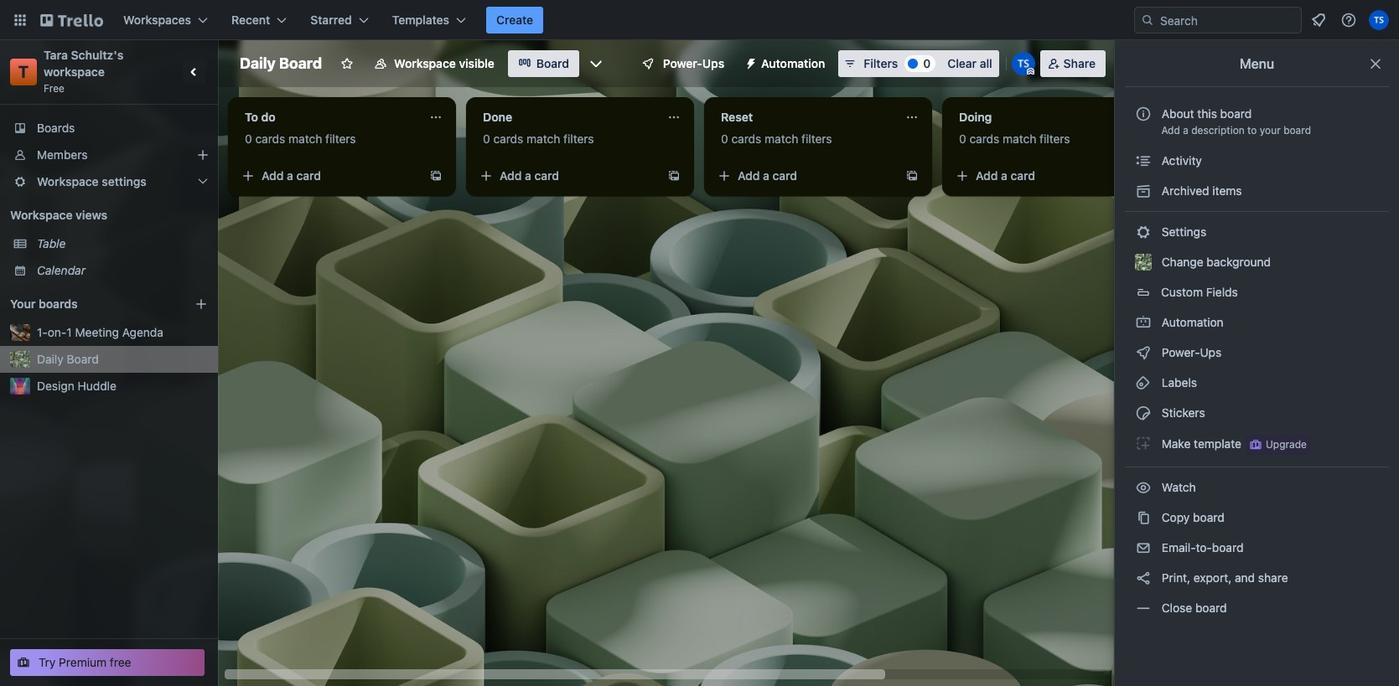 Task type: describe. For each thing, give the bounding box(es) containing it.
1-on-1 meeting agenda
[[37, 325, 163, 340]]

design
[[37, 379, 74, 393]]

board inside text box
[[279, 55, 322, 72]]

Reset text field
[[711, 104, 896, 131]]

change background
[[1159, 255, 1271, 269]]

create button
[[486, 7, 544, 34]]

workspace for workspace visible
[[394, 56, 456, 70]]

0 cards match filters for reset
[[721, 132, 832, 146]]

automation button
[[738, 50, 836, 77]]

filters for to do
[[325, 132, 356, 146]]

workspace settings
[[37, 174, 147, 189]]

share
[[1064, 56, 1096, 70]]

To do text field
[[235, 104, 419, 131]]

close board
[[1159, 601, 1227, 616]]

activity
[[1159, 153, 1202, 168]]

t link
[[10, 59, 37, 86]]

board down export,
[[1196, 601, 1227, 616]]

copy
[[1162, 511, 1190, 525]]

email-to-board link
[[1125, 535, 1390, 562]]

share
[[1259, 571, 1289, 585]]

try premium free
[[39, 656, 131, 670]]

1 vertical spatial daily
[[37, 352, 64, 366]]

menu
[[1240, 56, 1275, 71]]

power-ups link
[[1125, 340, 1390, 366]]

all
[[980, 56, 993, 70]]

clear
[[948, 56, 977, 70]]

add down reset
[[738, 169, 760, 183]]

create
[[496, 13, 534, 27]]

workspace for workspace views
[[10, 208, 73, 222]]

boards
[[37, 121, 75, 135]]

change
[[1162, 255, 1204, 269]]

sm image for power-ups
[[1135, 345, 1152, 361]]

make template
[[1159, 437, 1242, 451]]

done
[[483, 110, 512, 124]]

sm image for email-to-board
[[1135, 540, 1152, 557]]

schultz's
[[71, 48, 124, 62]]

search image
[[1141, 13, 1155, 27]]

design huddle
[[37, 379, 117, 393]]

design huddle link
[[37, 378, 208, 395]]

3 add a card button from the left
[[711, 163, 899, 190]]

to-
[[1196, 541, 1213, 555]]

0 for to do
[[245, 132, 252, 146]]

items
[[1213, 184, 1242, 198]]

t
[[18, 62, 29, 81]]

calendar link
[[37, 262, 208, 279]]

and
[[1235, 571, 1256, 585]]

about this board add a description to your board
[[1162, 107, 1312, 137]]

export,
[[1194, 571, 1232, 585]]

4 add a card from the left
[[976, 169, 1036, 183]]

settings link
[[1125, 219, 1390, 246]]

members
[[37, 148, 88, 162]]

board up the print, export, and share
[[1213, 541, 1244, 555]]

calendar
[[37, 263, 86, 278]]

add board image
[[195, 298, 208, 311]]

try premium free button
[[10, 650, 205, 677]]

print, export, and share link
[[1125, 565, 1390, 592]]

sm image for close board
[[1135, 600, 1152, 617]]

daily inside board name text box
[[240, 55, 276, 72]]

filters for done
[[564, 132, 594, 146]]

templates button
[[382, 7, 476, 34]]

stickers link
[[1125, 400, 1390, 427]]

labels
[[1159, 376, 1198, 390]]

customize views image
[[588, 55, 605, 72]]

workspace visible button
[[364, 50, 505, 77]]

sm image for stickers
[[1135, 405, 1152, 422]]

close
[[1162, 601, 1193, 616]]

do
[[261, 110, 276, 124]]

workspace
[[44, 65, 105, 79]]

free
[[44, 82, 65, 95]]

board up the to-
[[1193, 511, 1225, 525]]

0 cards match filters for done
[[483, 132, 594, 146]]

your
[[1260, 124, 1281, 137]]

recent
[[231, 13, 270, 27]]

1 card from the left
[[296, 169, 321, 183]]

daily board inside board name text box
[[240, 55, 322, 72]]

1-
[[37, 325, 48, 340]]

fields
[[1207, 285, 1238, 299]]

4 add a card button from the left
[[949, 163, 1137, 190]]

board up to
[[1221, 107, 1252, 121]]

archived items link
[[1125, 178, 1390, 205]]

automation inside 'button'
[[762, 56, 825, 70]]

custom fields
[[1161, 285, 1238, 299]]

template
[[1194, 437, 1242, 451]]

ups inside 'power-ups' button
[[703, 56, 725, 70]]

agenda
[[122, 325, 163, 340]]

board right your
[[1284, 124, 1312, 137]]

ups inside power-ups link
[[1200, 346, 1222, 360]]

visible
[[459, 56, 495, 70]]

1 vertical spatial power-ups
[[1159, 346, 1225, 360]]

to
[[245, 110, 258, 124]]

automation link
[[1125, 309, 1390, 336]]

create from template… image for 1st add a card button from left
[[429, 169, 443, 183]]

custom fields button
[[1125, 279, 1390, 306]]

description
[[1192, 124, 1245, 137]]

doing
[[959, 110, 992, 124]]

tara schultz's workspace free
[[44, 48, 127, 95]]

to do
[[245, 110, 276, 124]]

0 left clear
[[924, 56, 931, 70]]

reset
[[721, 110, 753, 124]]

clear all button
[[941, 50, 999, 77]]

settings
[[1159, 225, 1207, 239]]

templates
[[392, 13, 450, 27]]



Task type: vqa. For each thing, say whether or not it's contained in the screenshot.
Your boards with 8 items element
no



Task type: locate. For each thing, give the bounding box(es) containing it.
1 horizontal spatial create from template… image
[[906, 169, 919, 183]]

4 match from the left
[[1003, 132, 1037, 146]]

2 add a card from the left
[[500, 169, 559, 183]]

try
[[39, 656, 56, 670]]

add down about
[[1162, 124, 1181, 137]]

match
[[289, 132, 322, 146], [527, 132, 560, 146], [765, 132, 799, 146], [1003, 132, 1037, 146]]

daily board
[[240, 55, 322, 72], [37, 352, 99, 366]]

1 horizontal spatial daily board
[[240, 55, 322, 72]]

upgrade button
[[1246, 435, 1311, 455]]

board left "star or unstar board" icon
[[279, 55, 322, 72]]

labels link
[[1125, 370, 1390, 397]]

add a card down done
[[500, 169, 559, 183]]

sm image inside archived items link
[[1135, 183, 1152, 200]]

back to home image
[[40, 7, 103, 34]]

workspace inside dropdown button
[[37, 174, 99, 189]]

add a card down reset
[[738, 169, 798, 183]]

3 filters from the left
[[802, 132, 832, 146]]

ups down primary element
[[703, 56, 725, 70]]

2 card from the left
[[535, 169, 559, 183]]

stickers
[[1159, 406, 1206, 420]]

sm image for print, export, and share
[[1135, 570, 1152, 587]]

2 0 cards match filters from the left
[[483, 132, 594, 146]]

Search field
[[1155, 8, 1302, 33]]

0 notifications image
[[1309, 10, 1329, 30]]

open information menu image
[[1341, 12, 1358, 29]]

0 cards match filters for to do
[[245, 132, 356, 146]]

workspace for workspace settings
[[37, 174, 99, 189]]

match for to do
[[289, 132, 322, 146]]

sm image for automation
[[1135, 314, 1152, 331]]

board
[[279, 55, 322, 72], [537, 56, 569, 70], [67, 352, 99, 366]]

0 vertical spatial power-ups
[[663, 56, 725, 70]]

sm image inside watch link
[[1135, 480, 1152, 496]]

workspace up table
[[10, 208, 73, 222]]

board
[[1221, 107, 1252, 121], [1284, 124, 1312, 137], [1193, 511, 1225, 525], [1213, 541, 1244, 555], [1196, 601, 1227, 616]]

3 sm image from the top
[[1135, 345, 1152, 361]]

1 match from the left
[[289, 132, 322, 146]]

board up design huddle
[[67, 352, 99, 366]]

sm image for copy board
[[1135, 510, 1152, 527]]

workspace inside "button"
[[394, 56, 456, 70]]

a down about
[[1183, 124, 1189, 137]]

2 create from template… image from the left
[[906, 169, 919, 183]]

3 card from the left
[[773, 169, 798, 183]]

1 vertical spatial tara schultz (taraschultz7) image
[[1012, 52, 1035, 75]]

premium
[[59, 656, 107, 670]]

board link
[[508, 50, 579, 77]]

Doing text field
[[949, 104, 1134, 131]]

Done text field
[[473, 104, 657, 131]]

watch link
[[1125, 475, 1390, 501]]

a down done text field
[[525, 169, 532, 183]]

power-ups down primary element
[[663, 56, 725, 70]]

daily board down recent popup button
[[240, 55, 322, 72]]

email-
[[1162, 541, 1196, 555]]

add a card button down reset text box
[[711, 163, 899, 190]]

sm image for labels
[[1135, 375, 1152, 392]]

1 cards from the left
[[255, 132, 285, 146]]

change background link
[[1125, 249, 1390, 276]]

match down done text field
[[527, 132, 560, 146]]

card down reset text box
[[773, 169, 798, 183]]

0 vertical spatial automation
[[762, 56, 825, 70]]

0 horizontal spatial power-
[[663, 56, 703, 70]]

upgrade
[[1266, 439, 1307, 451]]

add a card button down doing 0 cards match filters
[[949, 163, 1137, 190]]

share button
[[1040, 50, 1106, 77]]

cards down done
[[493, 132, 524, 146]]

1 create from template… image from the left
[[429, 169, 443, 183]]

tara schultz (taraschultz7) image
[[1369, 10, 1390, 30], [1012, 52, 1035, 75]]

add a card button down to do text box
[[235, 163, 423, 190]]

custom
[[1161, 285, 1203, 299]]

starred button
[[300, 7, 379, 34]]

sm image inside print, export, and share link
[[1135, 570, 1152, 587]]

1 horizontal spatial daily
[[240, 55, 276, 72]]

8 sm image from the top
[[1135, 570, 1152, 587]]

add a card button
[[235, 163, 423, 190], [473, 163, 661, 190], [711, 163, 899, 190], [949, 163, 1137, 190]]

0 cards match filters down done text field
[[483, 132, 594, 146]]

power- up labels
[[1162, 346, 1201, 360]]

a for third add a card button from right
[[525, 169, 532, 183]]

0 horizontal spatial tara schultz (taraschultz7) image
[[1012, 52, 1035, 75]]

1 vertical spatial daily board
[[37, 352, 99, 366]]

watch
[[1159, 481, 1200, 495]]

add inside the about this board add a description to your board
[[1162, 124, 1181, 137]]

add a card down doing 0 cards match filters
[[976, 169, 1036, 183]]

sm image inside copy board link
[[1135, 510, 1152, 527]]

cards down doing
[[970, 132, 1000, 146]]

0 vertical spatial daily board
[[240, 55, 322, 72]]

4 filters from the left
[[1040, 132, 1071, 146]]

card down doing 0 cards match filters
[[1011, 169, 1036, 183]]

filters
[[325, 132, 356, 146], [564, 132, 594, 146], [802, 132, 832, 146], [1040, 132, 1071, 146]]

7 sm image from the top
[[1135, 510, 1152, 527]]

a inside the about this board add a description to your board
[[1183, 124, 1189, 137]]

match for done
[[527, 132, 560, 146]]

your boards
[[10, 297, 78, 311]]

a down doing 0 cards match filters
[[1001, 169, 1008, 183]]

2 filters from the left
[[564, 132, 594, 146]]

2 sm image from the top
[[1135, 183, 1152, 200]]

sm image for archived items
[[1135, 183, 1152, 200]]

match down to do text box
[[289, 132, 322, 146]]

boards link
[[0, 115, 218, 142]]

power-ups up labels
[[1159, 346, 1225, 360]]

card down done text field
[[535, 169, 559, 183]]

sm image inside close board link
[[1135, 600, 1152, 617]]

archived items
[[1159, 184, 1242, 198]]

1 horizontal spatial automation
[[1159, 315, 1224, 330]]

print,
[[1162, 571, 1191, 585]]

create from template… image
[[668, 169, 681, 183]]

sm image inside settings link
[[1135, 224, 1152, 241]]

sm image inside stickers link
[[1135, 405, 1152, 422]]

sm image inside power-ups link
[[1135, 345, 1152, 361]]

cards down reset
[[732, 132, 762, 146]]

tara schultz (taraschultz7) image right "all"
[[1012, 52, 1035, 75]]

sm image
[[738, 50, 762, 74], [1135, 224, 1152, 241], [1135, 314, 1152, 331], [1135, 405, 1152, 422], [1135, 540, 1152, 557], [1135, 600, 1152, 617]]

members link
[[0, 142, 218, 169]]

filters down done text field
[[564, 132, 594, 146]]

cards for reset
[[732, 132, 762, 146]]

add down do
[[262, 169, 284, 183]]

card down to do text box
[[296, 169, 321, 183]]

on-
[[48, 325, 67, 340]]

0
[[924, 56, 931, 70], [245, 132, 252, 146], [483, 132, 490, 146], [721, 132, 728, 146], [959, 132, 967, 146]]

0 horizontal spatial 0 cards match filters
[[245, 132, 356, 146]]

this
[[1198, 107, 1218, 121]]

1 vertical spatial power-
[[1162, 346, 1201, 360]]

boards
[[39, 297, 78, 311]]

2 vertical spatial workspace
[[10, 208, 73, 222]]

3 0 cards match filters from the left
[[721, 132, 832, 146]]

workspace
[[394, 56, 456, 70], [37, 174, 99, 189], [10, 208, 73, 222]]

3 add a card from the left
[[738, 169, 798, 183]]

ups
[[703, 56, 725, 70], [1200, 346, 1222, 360]]

0 horizontal spatial board
[[67, 352, 99, 366]]

0 down doing
[[959, 132, 967, 146]]

sm image inside automation 'button'
[[738, 50, 762, 74]]

table link
[[37, 236, 208, 252]]

clear all
[[948, 56, 993, 70]]

cards for done
[[493, 132, 524, 146]]

sm image inside automation link
[[1135, 314, 1152, 331]]

power- down primary element
[[663, 56, 703, 70]]

automation down custom fields
[[1159, 315, 1224, 330]]

power- inside button
[[663, 56, 703, 70]]

0 horizontal spatial power-ups
[[663, 56, 725, 70]]

add a card down do
[[262, 169, 321, 183]]

doing 0 cards match filters
[[959, 110, 1071, 146]]

0 down reset
[[721, 132, 728, 146]]

sm image for activity
[[1135, 153, 1152, 169]]

0 cards match filters down reset text box
[[721, 132, 832, 146]]

1 add a card from the left
[[262, 169, 321, 183]]

tara schultz (taraschultz7) image right open information menu image
[[1369, 10, 1390, 30]]

daily up design
[[37, 352, 64, 366]]

0 vertical spatial power-
[[663, 56, 703, 70]]

sm image for make template
[[1135, 435, 1152, 452]]

2 horizontal spatial board
[[537, 56, 569, 70]]

2 match from the left
[[527, 132, 560, 146]]

create from template… image
[[429, 169, 443, 183], [906, 169, 919, 183]]

a
[[1183, 124, 1189, 137], [287, 169, 293, 183], [525, 169, 532, 183], [763, 169, 770, 183], [1001, 169, 1008, 183]]

0 horizontal spatial daily board
[[37, 352, 99, 366]]

daily board down 1
[[37, 352, 99, 366]]

0 for done
[[483, 132, 490, 146]]

0 inside doing 0 cards match filters
[[959, 132, 967, 146]]

workspaces button
[[113, 7, 218, 34]]

free
[[110, 656, 131, 670]]

huddle
[[78, 379, 117, 393]]

sm image for watch
[[1135, 480, 1152, 496]]

card
[[296, 169, 321, 183], [535, 169, 559, 183], [773, 169, 798, 183], [1011, 169, 1036, 183]]

a for third add a card button from left
[[763, 169, 770, 183]]

4 cards from the left
[[970, 132, 1000, 146]]

tara
[[44, 48, 68, 62]]

copy board link
[[1125, 505, 1390, 532]]

star or unstar board image
[[341, 57, 354, 70]]

settings
[[102, 174, 147, 189]]

1 horizontal spatial 0 cards match filters
[[483, 132, 594, 146]]

sm image inside labels 'link'
[[1135, 375, 1152, 392]]

6 sm image from the top
[[1135, 480, 1152, 496]]

0 horizontal spatial daily
[[37, 352, 64, 366]]

match inside doing 0 cards match filters
[[1003, 132, 1037, 146]]

automation up reset text box
[[762, 56, 825, 70]]

2 cards from the left
[[493, 132, 524, 146]]

add down done
[[500, 169, 522, 183]]

workspace down members on the top
[[37, 174, 99, 189]]

0 horizontal spatial automation
[[762, 56, 825, 70]]

cards inside doing 0 cards match filters
[[970, 132, 1000, 146]]

activity link
[[1125, 148, 1390, 174]]

0 vertical spatial workspace
[[394, 56, 456, 70]]

archived
[[1162, 184, 1210, 198]]

0 vertical spatial daily
[[240, 55, 276, 72]]

0 for reset
[[721, 132, 728, 146]]

filters for reset
[[802, 132, 832, 146]]

workspace down templates 'dropdown button'
[[394, 56, 456, 70]]

0 cards match filters down to do text box
[[245, 132, 356, 146]]

2 horizontal spatial 0 cards match filters
[[721, 132, 832, 146]]

filters down to do text box
[[325, 132, 356, 146]]

0 down "to"
[[245, 132, 252, 146]]

your boards with 3 items element
[[10, 294, 169, 314]]

this member is an admin of this board. image
[[1027, 68, 1035, 75]]

cards down do
[[255, 132, 285, 146]]

sm image
[[1135, 153, 1152, 169], [1135, 183, 1152, 200], [1135, 345, 1152, 361], [1135, 375, 1152, 392], [1135, 435, 1152, 452], [1135, 480, 1152, 496], [1135, 510, 1152, 527], [1135, 570, 1152, 587]]

add a card button down done text field
[[473, 163, 661, 190]]

2 add a card button from the left
[[473, 163, 661, 190]]

5 sm image from the top
[[1135, 435, 1152, 452]]

a down to do text box
[[287, 169, 293, 183]]

sm image for settings
[[1135, 224, 1152, 241]]

email-to-board
[[1159, 541, 1244, 555]]

1 vertical spatial workspace
[[37, 174, 99, 189]]

your
[[10, 297, 36, 311]]

match for reset
[[765, 132, 799, 146]]

sm image inside email-to-board link
[[1135, 540, 1152, 557]]

match down reset text box
[[765, 132, 799, 146]]

filters inside doing 0 cards match filters
[[1040, 132, 1071, 146]]

0 vertical spatial tara schultz (taraschultz7) image
[[1369, 10, 1390, 30]]

0 horizontal spatial create from template… image
[[429, 169, 443, 183]]

a for fourth add a card button from left
[[1001, 169, 1008, 183]]

create from template… image for third add a card button from left
[[906, 169, 919, 183]]

close board link
[[1125, 595, 1390, 622]]

add down doing 0 cards match filters
[[976, 169, 998, 183]]

0 vertical spatial ups
[[703, 56, 725, 70]]

1 sm image from the top
[[1135, 153, 1152, 169]]

board left customize views icon
[[537, 56, 569, 70]]

filters down reset text box
[[802, 132, 832, 146]]

primary element
[[0, 0, 1400, 40]]

1 filters from the left
[[325, 132, 356, 146]]

4 card from the left
[[1011, 169, 1036, 183]]

workspace settings button
[[0, 169, 218, 195]]

0 horizontal spatial ups
[[703, 56, 725, 70]]

make
[[1162, 437, 1191, 451]]

1 horizontal spatial power-ups
[[1159, 346, 1225, 360]]

match down doing 'text box'
[[1003, 132, 1037, 146]]

filters down doing 'text box'
[[1040, 132, 1071, 146]]

power-ups inside button
[[663, 56, 725, 70]]

1-on-1 meeting agenda link
[[37, 325, 208, 341]]

ups down automation link
[[1200, 346, 1222, 360]]

1 vertical spatial automation
[[1159, 315, 1224, 330]]

1 add a card button from the left
[[235, 163, 423, 190]]

tara schultz's workspace link
[[44, 48, 127, 79]]

cards for to do
[[255, 132, 285, 146]]

cards
[[255, 132, 285, 146], [493, 132, 524, 146], [732, 132, 762, 146], [970, 132, 1000, 146]]

views
[[76, 208, 107, 222]]

a for 1st add a card button from left
[[287, 169, 293, 183]]

1 horizontal spatial board
[[279, 55, 322, 72]]

workspace navigation collapse icon image
[[183, 60, 206, 84]]

1
[[67, 325, 72, 340]]

about
[[1162, 107, 1195, 121]]

workspace views
[[10, 208, 107, 222]]

0 down done
[[483, 132, 490, 146]]

a down reset text box
[[763, 169, 770, 183]]

add a card
[[262, 169, 321, 183], [500, 169, 559, 183], [738, 169, 798, 183], [976, 169, 1036, 183]]

to
[[1248, 124, 1257, 137]]

daily down recent popup button
[[240, 55, 276, 72]]

3 cards from the left
[[732, 132, 762, 146]]

starred
[[311, 13, 352, 27]]

print, export, and share
[[1159, 571, 1289, 585]]

1 0 cards match filters from the left
[[245, 132, 356, 146]]

copy board
[[1159, 511, 1225, 525]]

3 match from the left
[[765, 132, 799, 146]]

sm image inside the activity link
[[1135, 153, 1152, 169]]

power-ups
[[663, 56, 725, 70], [1159, 346, 1225, 360]]

1 horizontal spatial tara schultz (taraschultz7) image
[[1369, 10, 1390, 30]]

0 cards match filters
[[245, 132, 356, 146], [483, 132, 594, 146], [721, 132, 832, 146]]

background
[[1207, 255, 1271, 269]]

1 vertical spatial ups
[[1200, 346, 1222, 360]]

1 horizontal spatial power-
[[1162, 346, 1201, 360]]

filters
[[864, 56, 898, 70]]

workspace visible
[[394, 56, 495, 70]]

1 horizontal spatial ups
[[1200, 346, 1222, 360]]

4 sm image from the top
[[1135, 375, 1152, 392]]

Board name text field
[[231, 50, 331, 77]]



